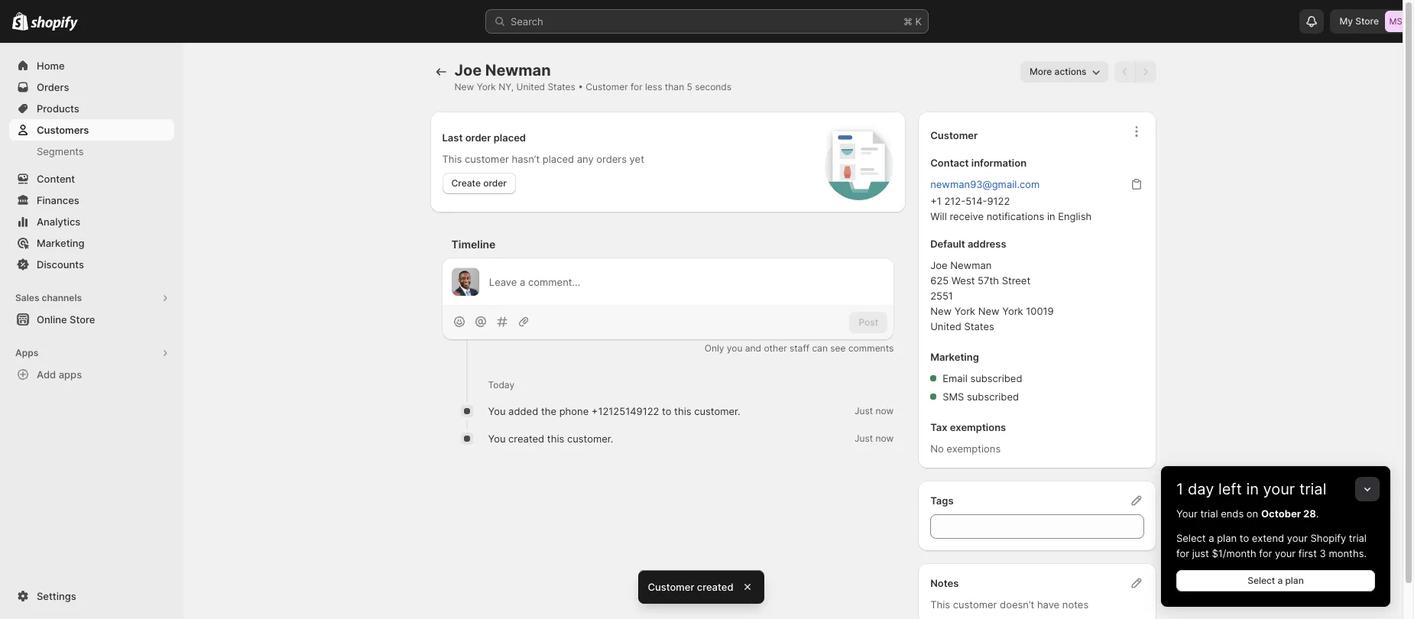 Task type: describe. For each thing, give the bounding box(es) containing it.
your inside dropdown button
[[1264, 480, 1296, 499]]

plan for select a plan
[[1286, 575, 1304, 587]]

timeline
[[452, 238, 496, 251]]

1
[[1177, 480, 1184, 499]]

apps button
[[9, 343, 174, 364]]

k
[[916, 15, 922, 28]]

my store
[[1340, 15, 1380, 27]]

newman for joe newman 625 west 57th street 2551 new york new york 10019 united states
[[951, 259, 992, 271]]

my store image
[[1386, 11, 1407, 32]]

sales channels
[[15, 292, 82, 304]]

more actions button
[[1021, 61, 1108, 83]]

default
[[931, 238, 966, 250]]

on
[[1247, 508, 1259, 520]]

customer for doesn't
[[953, 599, 998, 611]]

apps
[[15, 347, 38, 359]]

analytics
[[37, 216, 81, 228]]

sales channels button
[[9, 288, 174, 309]]

any
[[577, 153, 594, 165]]

create order button
[[442, 173, 516, 194]]

0 horizontal spatial this
[[547, 433, 565, 445]]

last order placed
[[442, 132, 526, 144]]

2 horizontal spatial new
[[979, 305, 1000, 317]]

discounts link
[[9, 254, 174, 275]]

newman93@gmail.com button
[[922, 174, 1049, 195]]

seconds
[[695, 81, 732, 93]]

joe for joe newman new york ny, united states • customer for less than 5 seconds
[[455, 61, 482, 80]]

this customer hasn't placed any orders yet
[[442, 153, 645, 165]]

only you and other staff can see comments
[[705, 343, 894, 354]]

newman93@gmail.com
[[931, 178, 1040, 190]]

yet
[[630, 153, 645, 165]]

sms subscribed
[[943, 391, 1019, 403]]

in inside +1 212-514-9122 will receive notifications in english
[[1048, 210, 1056, 223]]

comments
[[849, 343, 894, 354]]

notes
[[931, 577, 959, 590]]

analytics link
[[9, 211, 174, 232]]

customers
[[37, 124, 89, 136]]

you created this customer.
[[488, 433, 614, 445]]

this for this customer doesn't have notes
[[931, 599, 951, 611]]

default address
[[931, 238, 1007, 250]]

orders
[[597, 153, 627, 165]]

months.
[[1329, 548, 1367, 560]]

2 horizontal spatial york
[[1003, 305, 1024, 317]]

exemptions for no exemptions
[[947, 443, 1001, 455]]

select for select a plan
[[1248, 575, 1276, 587]]

625
[[931, 275, 949, 287]]

add
[[37, 369, 56, 381]]

0 horizontal spatial marketing
[[37, 237, 85, 249]]

your
[[1177, 508, 1198, 520]]

products
[[37, 102, 79, 115]]

see
[[831, 343, 846, 354]]

online store
[[37, 314, 95, 326]]

joe for joe newman 625 west 57th street 2551 new york new york 10019 united states
[[931, 259, 948, 271]]

search
[[511, 15, 544, 28]]

you added the phone +12125149122 to this customer.
[[488, 406, 741, 418]]

states inside 'joe newman 625 west 57th street 2551 new york new york 10019 united states'
[[965, 320, 995, 333]]

your trial ends on october 28 .
[[1177, 508, 1319, 520]]

•
[[578, 81, 583, 93]]

first
[[1299, 548, 1318, 560]]

address
[[968, 238, 1007, 250]]

tags
[[931, 495, 954, 507]]

this for this customer hasn't placed any orders yet
[[442, 153, 462, 165]]

my
[[1340, 15, 1354, 27]]

customer created
[[648, 581, 734, 593]]

home link
[[9, 55, 174, 76]]

online store button
[[0, 309, 184, 330]]

ends
[[1221, 508, 1244, 520]]

1 horizontal spatial shopify image
[[31, 16, 78, 31]]

york inside the joe newman new york ny, united states • customer for less than 5 seconds
[[477, 81, 496, 93]]

tax exemptions
[[931, 421, 1007, 434]]

customer for customer created
[[648, 581, 695, 593]]

october
[[1262, 508, 1302, 520]]

settings
[[37, 590, 76, 603]]

0 horizontal spatial trial
[[1201, 508, 1219, 520]]

sales
[[15, 292, 39, 304]]

settings link
[[9, 586, 174, 607]]

create order
[[452, 177, 507, 189]]

email
[[943, 372, 968, 385]]

customers link
[[9, 119, 174, 141]]

ny,
[[499, 81, 514, 93]]

no
[[931, 443, 944, 455]]

a for select a plan to extend your shopify trial for just $1/month for your first 3 months.
[[1209, 532, 1215, 544]]

hasn't
[[512, 153, 540, 165]]

states inside the joe newman new york ny, united states • customer for less than 5 seconds
[[548, 81, 576, 93]]

.
[[1317, 508, 1319, 520]]

now for you created this customer.
[[876, 433, 894, 445]]

order for create
[[483, 177, 507, 189]]

orders
[[37, 81, 69, 93]]

can
[[812, 343, 828, 354]]

united inside 'joe newman 625 west 57th street 2551 new york new york 10019 united states'
[[931, 320, 962, 333]]

contact
[[931, 157, 969, 169]]

west
[[952, 275, 975, 287]]

added
[[509, 406, 539, 418]]

now for you added the phone +12125149122 to this customer.
[[876, 406, 894, 417]]

select a plan to extend your shopify trial for just $1/month for your first 3 months.
[[1177, 532, 1367, 560]]

514-
[[966, 195, 988, 207]]

order for last
[[465, 132, 491, 144]]

apps
[[59, 369, 82, 381]]

select for select a plan to extend your shopify trial for just $1/month for your first 3 months.
[[1177, 532, 1206, 544]]

1 day left in your trial
[[1177, 480, 1327, 499]]

staff
[[790, 343, 810, 354]]

in inside 1 day left in your trial dropdown button
[[1247, 480, 1259, 499]]

joe newman new york ny, united states • customer for less than 5 seconds
[[455, 61, 732, 93]]

+1
[[931, 195, 942, 207]]

1 day left in your trial element
[[1162, 506, 1391, 607]]

marketing link
[[9, 232, 174, 254]]

1 horizontal spatial york
[[955, 305, 976, 317]]

5
[[687, 81, 693, 93]]

3
[[1320, 548, 1327, 560]]

2 vertical spatial your
[[1275, 548, 1296, 560]]



Task type: vqa. For each thing, say whether or not it's contained in the screenshot.
first the 29 from the right
no



Task type: locate. For each thing, give the bounding box(es) containing it.
0 horizontal spatial newman
[[485, 61, 551, 80]]

0 horizontal spatial united
[[517, 81, 545, 93]]

for
[[631, 81, 643, 93], [1177, 548, 1190, 560], [1260, 548, 1273, 560]]

you left added
[[488, 406, 506, 418]]

0 horizontal spatial customer
[[586, 81, 628, 93]]

marketing
[[37, 237, 85, 249], [931, 351, 979, 363]]

new
[[455, 81, 474, 93], [931, 305, 952, 317], [979, 305, 1000, 317]]

subscribed for sms subscribed
[[967, 391, 1019, 403]]

order right last
[[465, 132, 491, 144]]

joe
[[455, 61, 482, 80], [931, 259, 948, 271]]

customer.
[[695, 406, 741, 418], [567, 433, 614, 445]]

1 vertical spatial this
[[931, 599, 951, 611]]

0 vertical spatial newman
[[485, 61, 551, 80]]

contact information
[[931, 157, 1027, 169]]

channels
[[42, 292, 82, 304]]

2551
[[931, 290, 954, 302]]

0 vertical spatial store
[[1356, 15, 1380, 27]]

for down extend
[[1260, 548, 1273, 560]]

newman up ny,
[[485, 61, 551, 80]]

1 vertical spatial plan
[[1286, 575, 1304, 587]]

information
[[972, 157, 1027, 169]]

0 horizontal spatial to
[[662, 406, 672, 418]]

1 vertical spatial states
[[965, 320, 995, 333]]

just now for you added the phone +12125149122 to this customer.
[[855, 406, 894, 417]]

notifications
[[987, 210, 1045, 223]]

customer down last order placed
[[465, 153, 509, 165]]

just for you created this customer.
[[855, 433, 873, 445]]

segments link
[[9, 141, 174, 162]]

None text field
[[931, 515, 1144, 539]]

0 vertical spatial placed
[[494, 132, 526, 144]]

1 horizontal spatial in
[[1247, 480, 1259, 499]]

more actions
[[1030, 66, 1087, 77]]

than
[[665, 81, 685, 93]]

1 horizontal spatial new
[[931, 305, 952, 317]]

1 vertical spatial to
[[1240, 532, 1250, 544]]

⌘
[[904, 15, 913, 28]]

1 vertical spatial store
[[70, 314, 95, 326]]

0 vertical spatial customer
[[465, 153, 509, 165]]

store
[[1356, 15, 1380, 27], [70, 314, 95, 326]]

1 horizontal spatial select
[[1248, 575, 1276, 587]]

0 horizontal spatial select
[[1177, 532, 1206, 544]]

created for customer
[[697, 581, 734, 593]]

previous image
[[1118, 64, 1133, 80]]

0 vertical spatial now
[[876, 406, 894, 417]]

1 vertical spatial customer
[[953, 599, 998, 611]]

0 vertical spatial customer.
[[695, 406, 741, 418]]

no exemptions
[[931, 443, 1001, 455]]

0 vertical spatial you
[[488, 406, 506, 418]]

1 horizontal spatial plan
[[1286, 575, 1304, 587]]

to up $1/month
[[1240, 532, 1250, 544]]

plan up $1/month
[[1218, 532, 1237, 544]]

1 horizontal spatial a
[[1278, 575, 1283, 587]]

just
[[1193, 548, 1210, 560]]

joe up 625 on the top of page
[[931, 259, 948, 271]]

2 just now from the top
[[855, 433, 894, 445]]

york down west
[[955, 305, 976, 317]]

0 vertical spatial exemptions
[[950, 421, 1007, 434]]

0 vertical spatial your
[[1264, 480, 1296, 499]]

1 vertical spatial in
[[1247, 480, 1259, 499]]

1 vertical spatial select
[[1248, 575, 1276, 587]]

plan inside select a plan to extend your shopify trial for just $1/month for your first 3 months.
[[1218, 532, 1237, 544]]

new left ny,
[[455, 81, 474, 93]]

add apps
[[37, 369, 82, 381]]

0 horizontal spatial created
[[509, 433, 545, 445]]

now down comments
[[876, 406, 894, 417]]

new down 2551
[[931, 305, 952, 317]]

york left 10019
[[1003, 305, 1024, 317]]

newman inside the joe newman new york ny, united states • customer for less than 5 seconds
[[485, 61, 551, 80]]

select down select a plan to extend your shopify trial for just $1/month for your first 3 months. on the bottom of the page
[[1248, 575, 1276, 587]]

and
[[745, 343, 762, 354]]

2 vertical spatial trial
[[1350, 532, 1367, 544]]

for left just on the right of the page
[[1177, 548, 1190, 560]]

1 vertical spatial customer.
[[567, 433, 614, 445]]

0 horizontal spatial customer
[[465, 153, 509, 165]]

1 horizontal spatial joe
[[931, 259, 948, 271]]

placed left the any
[[543, 153, 574, 165]]

1 horizontal spatial newman
[[951, 259, 992, 271]]

york
[[477, 81, 496, 93], [955, 305, 976, 317], [1003, 305, 1024, 317]]

1 you from the top
[[488, 406, 506, 418]]

finances link
[[9, 190, 174, 211]]

store inside button
[[70, 314, 95, 326]]

finances
[[37, 194, 79, 206]]

marketing up 'discounts'
[[37, 237, 85, 249]]

customer
[[586, 81, 628, 93], [931, 129, 978, 141], [648, 581, 695, 593]]

day
[[1188, 480, 1215, 499]]

0 horizontal spatial york
[[477, 81, 496, 93]]

1 horizontal spatial this
[[931, 599, 951, 611]]

for inside the joe newman new york ny, united states • customer for less than 5 seconds
[[631, 81, 643, 93]]

customer down notes
[[953, 599, 998, 611]]

0 horizontal spatial a
[[1209, 532, 1215, 544]]

0 vertical spatial trial
[[1300, 480, 1327, 499]]

a up just on the right of the page
[[1209, 532, 1215, 544]]

a inside select a plan link
[[1278, 575, 1283, 587]]

york left ny,
[[477, 81, 496, 93]]

1 horizontal spatial this
[[675, 406, 692, 418]]

select a plan link
[[1177, 570, 1376, 592]]

0 horizontal spatial in
[[1048, 210, 1056, 223]]

1 horizontal spatial states
[[965, 320, 995, 333]]

home
[[37, 60, 65, 72]]

trial up 28
[[1300, 480, 1327, 499]]

created for you
[[509, 433, 545, 445]]

0 vertical spatial marketing
[[37, 237, 85, 249]]

content link
[[9, 168, 174, 190]]

subscribed for email subscribed
[[971, 372, 1023, 385]]

1 vertical spatial placed
[[543, 153, 574, 165]]

0 vertical spatial plan
[[1218, 532, 1237, 544]]

next image
[[1138, 64, 1154, 80]]

1 vertical spatial united
[[931, 320, 962, 333]]

1 vertical spatial just now
[[855, 433, 894, 445]]

0 horizontal spatial store
[[70, 314, 95, 326]]

0 horizontal spatial plan
[[1218, 532, 1237, 544]]

joe newman 625 west 57th street 2551 new york new york 10019 united states
[[931, 259, 1054, 333]]

+1 212-514-9122 will receive notifications in english
[[931, 195, 1092, 223]]

trial inside select a plan to extend your shopify trial for just $1/month for your first 3 months.
[[1350, 532, 1367, 544]]

1 horizontal spatial store
[[1356, 15, 1380, 27]]

to
[[662, 406, 672, 418], [1240, 532, 1250, 544]]

exemptions up no exemptions
[[950, 421, 1007, 434]]

Leave a comment... text field
[[489, 274, 885, 290]]

0 vertical spatial subscribed
[[971, 372, 1023, 385]]

1 now from the top
[[876, 406, 894, 417]]

1 vertical spatial subscribed
[[967, 391, 1019, 403]]

a down select a plan to extend your shopify trial for just $1/month for your first 3 months. on the bottom of the page
[[1278, 575, 1283, 587]]

email subscribed
[[943, 372, 1023, 385]]

1 vertical spatial trial
[[1201, 508, 1219, 520]]

store for my store
[[1356, 15, 1380, 27]]

store for online store
[[70, 314, 95, 326]]

just now for you created this customer.
[[855, 433, 894, 445]]

1 just now from the top
[[855, 406, 894, 417]]

subscribed down email subscribed
[[967, 391, 1019, 403]]

exemptions
[[950, 421, 1007, 434], [947, 443, 1001, 455]]

subscribed
[[971, 372, 1023, 385], [967, 391, 1019, 403]]

in right left
[[1247, 480, 1259, 499]]

marketing up email
[[931, 351, 979, 363]]

a for select a plan
[[1278, 575, 1283, 587]]

0 vertical spatial states
[[548, 81, 576, 93]]

0 vertical spatial customer
[[586, 81, 628, 93]]

28
[[1304, 508, 1317, 520]]

customer for customer
[[931, 129, 978, 141]]

for left less
[[631, 81, 643, 93]]

1 horizontal spatial customer
[[953, 599, 998, 611]]

0 horizontal spatial this
[[442, 153, 462, 165]]

you down 'today'
[[488, 433, 506, 445]]

doesn't
[[1000, 599, 1035, 611]]

trial right your
[[1201, 508, 1219, 520]]

orders link
[[9, 76, 174, 98]]

to inside select a plan to extend your shopify trial for just $1/month for your first 3 months.
[[1240, 532, 1250, 544]]

discounts
[[37, 258, 84, 271]]

just
[[855, 406, 873, 417], [855, 433, 873, 445]]

2 horizontal spatial for
[[1260, 548, 1273, 560]]

a
[[1209, 532, 1215, 544], [1278, 575, 1283, 587]]

customer for hasn't
[[465, 153, 509, 165]]

joe inside the joe newman new york ny, united states • customer for less than 5 seconds
[[455, 61, 482, 80]]

you for you added the phone +12125149122 to this customer.
[[488, 406, 506, 418]]

1 just from the top
[[855, 406, 873, 417]]

1 vertical spatial order
[[483, 177, 507, 189]]

avatar with initials b n image
[[452, 268, 480, 296], [452, 268, 480, 296]]

your up first
[[1288, 532, 1308, 544]]

just for you added the phone +12125149122 to this customer.
[[855, 406, 873, 417]]

this down last
[[442, 153, 462, 165]]

new down 57th
[[979, 305, 1000, 317]]

placed up hasn't on the left top of the page
[[494, 132, 526, 144]]

2 now from the top
[[876, 433, 894, 445]]

+12125149122
[[592, 406, 659, 418]]

products link
[[9, 98, 174, 119]]

2 you from the top
[[488, 433, 506, 445]]

order right create
[[483, 177, 507, 189]]

trial up months.
[[1350, 532, 1367, 544]]

1 vertical spatial newman
[[951, 259, 992, 271]]

0 horizontal spatial placed
[[494, 132, 526, 144]]

2 vertical spatial customer
[[648, 581, 695, 593]]

newman up west
[[951, 259, 992, 271]]

plan
[[1218, 532, 1237, 544], [1286, 575, 1304, 587]]

plan down first
[[1286, 575, 1304, 587]]

customer. down only
[[695, 406, 741, 418]]

you
[[727, 343, 743, 354]]

select up just on the right of the page
[[1177, 532, 1206, 544]]

1 horizontal spatial united
[[931, 320, 962, 333]]

exemptions down the tax exemptions
[[947, 443, 1001, 455]]

order inside create order button
[[483, 177, 507, 189]]

1 horizontal spatial trial
[[1300, 480, 1327, 499]]

in left english
[[1048, 210, 1056, 223]]

street
[[1002, 275, 1031, 287]]

now left no
[[876, 433, 894, 445]]

0 vertical spatial just
[[855, 406, 873, 417]]

just left no
[[855, 433, 873, 445]]

0 horizontal spatial for
[[631, 81, 643, 93]]

trial
[[1300, 480, 1327, 499], [1201, 508, 1219, 520], [1350, 532, 1367, 544]]

you for you created this customer.
[[488, 433, 506, 445]]

english
[[1059, 210, 1092, 223]]

plan for select a plan to extend your shopify trial for just $1/month for your first 3 months.
[[1218, 532, 1237, 544]]

shopify
[[1311, 532, 1347, 544]]

a inside select a plan to extend your shopify trial for just $1/month for your first 3 months.
[[1209, 532, 1215, 544]]

57th
[[978, 275, 999, 287]]

1 horizontal spatial to
[[1240, 532, 1250, 544]]

your
[[1264, 480, 1296, 499], [1288, 532, 1308, 544], [1275, 548, 1296, 560]]

add apps button
[[9, 364, 174, 385]]

customer. down phone
[[567, 433, 614, 445]]

joe inside 'joe newman 625 west 57th street 2551 new york new york 10019 united states'
[[931, 259, 948, 271]]

your left first
[[1275, 548, 1296, 560]]

select inside select a plan to extend your shopify trial for just $1/month for your first 3 months.
[[1177, 532, 1206, 544]]

joe up last
[[455, 61, 482, 80]]

1 horizontal spatial for
[[1177, 548, 1190, 560]]

just now
[[855, 406, 894, 417], [855, 433, 894, 445]]

0 horizontal spatial states
[[548, 81, 576, 93]]

1 vertical spatial your
[[1288, 532, 1308, 544]]

create
[[452, 177, 481, 189]]

just now left no
[[855, 433, 894, 445]]

more
[[1030, 66, 1053, 77]]

1 horizontal spatial placed
[[543, 153, 574, 165]]

united
[[517, 81, 545, 93], [931, 320, 962, 333]]

united right ny,
[[517, 81, 545, 93]]

this down the
[[547, 433, 565, 445]]

less
[[645, 81, 663, 93]]

united inside the joe newman new york ny, united states • customer for less than 5 seconds
[[517, 81, 545, 93]]

exemptions for tax exemptions
[[950, 421, 1007, 434]]

0 vertical spatial select
[[1177, 532, 1206, 544]]

trial inside dropdown button
[[1300, 480, 1327, 499]]

2 horizontal spatial trial
[[1350, 532, 1367, 544]]

subscribed up sms subscribed
[[971, 372, 1023, 385]]

to right +12125149122
[[662, 406, 672, 418]]

1 horizontal spatial customer.
[[695, 406, 741, 418]]

1 horizontal spatial created
[[697, 581, 734, 593]]

states left • in the left top of the page
[[548, 81, 576, 93]]

just down comments
[[855, 406, 873, 417]]

0 vertical spatial this
[[675, 406, 692, 418]]

1 vertical spatial you
[[488, 433, 506, 445]]

newman for joe newman new york ny, united states • customer for less than 5 seconds
[[485, 61, 551, 80]]

1 vertical spatial customer
[[931, 129, 978, 141]]

1 day left in your trial button
[[1162, 466, 1391, 499]]

2 just from the top
[[855, 433, 873, 445]]

$1/month
[[1212, 548, 1257, 560]]

this
[[675, 406, 692, 418], [547, 433, 565, 445]]

shopify image
[[12, 12, 28, 31], [31, 16, 78, 31]]

0 vertical spatial to
[[662, 406, 672, 418]]

1 vertical spatial a
[[1278, 575, 1283, 587]]

post button
[[850, 312, 888, 333]]

2 horizontal spatial customer
[[931, 129, 978, 141]]

0 vertical spatial united
[[517, 81, 545, 93]]

only
[[705, 343, 725, 354]]

212-
[[945, 195, 966, 207]]

0 horizontal spatial shopify image
[[12, 12, 28, 31]]

1 vertical spatial just
[[855, 433, 873, 445]]

store down sales channels button on the left of the page
[[70, 314, 95, 326]]

states down 57th
[[965, 320, 995, 333]]

0 vertical spatial joe
[[455, 61, 482, 80]]

extend
[[1252, 532, 1285, 544]]

1 vertical spatial this
[[547, 433, 565, 445]]

0 vertical spatial created
[[509, 433, 545, 445]]

1 vertical spatial marketing
[[931, 351, 979, 363]]

this customer doesn't have notes
[[931, 599, 1089, 611]]

this down notes
[[931, 599, 951, 611]]

your up october
[[1264, 480, 1296, 499]]

newman inside 'joe newman 625 west 57th street 2551 new york new york 10019 united states'
[[951, 259, 992, 271]]

this right +12125149122
[[675, 406, 692, 418]]

customer inside the joe newman new york ny, united states • customer for less than 5 seconds
[[586, 81, 628, 93]]

1 vertical spatial now
[[876, 433, 894, 445]]

0 vertical spatial just now
[[855, 406, 894, 417]]

united down 2551
[[931, 320, 962, 333]]

new inside the joe newman new york ny, united states • customer for less than 5 seconds
[[455, 81, 474, 93]]

in
[[1048, 210, 1056, 223], [1247, 480, 1259, 499]]

just now down comments
[[855, 406, 894, 417]]

0 horizontal spatial joe
[[455, 61, 482, 80]]

1 vertical spatial created
[[697, 581, 734, 593]]

notes
[[1063, 599, 1089, 611]]

0 horizontal spatial customer.
[[567, 433, 614, 445]]

store right my
[[1356, 15, 1380, 27]]

0 vertical spatial a
[[1209, 532, 1215, 544]]

1 horizontal spatial marketing
[[931, 351, 979, 363]]

0 vertical spatial in
[[1048, 210, 1056, 223]]



